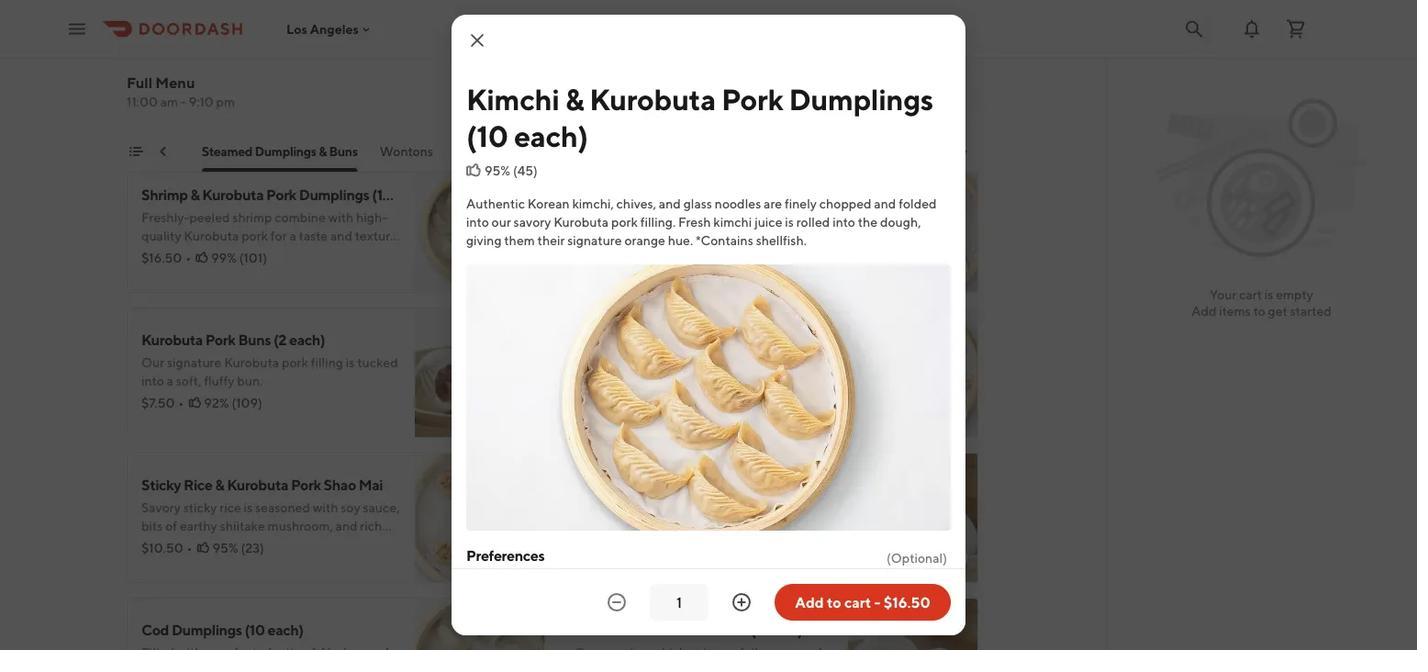 Task type: describe. For each thing, give the bounding box(es) containing it.
with for dumplings
[[328, 210, 354, 225]]

94% (136)
[[212, 105, 268, 120]]

• for kurobuta pork buns (2 each)
[[179, 395, 184, 410]]

95% inside kimchi & kurobuta pork dumplings (10 each) dialog
[[485, 163, 511, 178]]

savory
[[514, 214, 551, 230]]

9:10
[[189, 94, 214, 109]]

noodles
[[715, 196, 761, 211]]

and up filling. at the left top
[[659, 196, 681, 211]]

99% (101)
[[211, 250, 267, 265]]

95% (23)
[[213, 540, 264, 556]]

specialties button
[[520, 142, 584, 172]]

kimchi & kurobuta pork dumplings (10 each) dialog
[[452, 15, 966, 639]]

filling
[[311, 355, 343, 370]]

add button for kurobuta pork buns (2 each)
[[487, 398, 534, 427]]

sticky rice & kurobuta pork shao mai savory sticky rice is seasoned with soy sauce, bits of earthy shiitake mushroom, and rich kurobuta pork for full-bodied flavor in every bite.
[[141, 476, 400, 570]]

desserts button
[[970, 142, 1020, 172]]

into for each)
[[141, 373, 164, 388]]

scroll menu navigation left image
[[156, 144, 171, 159]]

signature inside kurobuta pork buns (2 each) our signature kurobuta pork filling is tucked into a soft, fluffy bun.
[[167, 355, 222, 370]]

dumplings inside kimchi & kurobuta pork dumplings (10 each)
[[789, 82, 934, 116]]

chicken & mushroom buns (2 each) image
[[849, 598, 979, 650]]

for inside the shrimp & kurobuta pork dumplings (10 each) freshly-peeled shrimp combine with high- quality kurobuta pork for a taste and texture that are hard to beat.
[[271, 228, 287, 243]]

kimchi & kurobuta pork dumplings (10 each) inside dialog
[[466, 82, 934, 153]]

chicken dumplings (10 each) image
[[415, 17, 545, 148]]

preferences
[[466, 547, 545, 564]]

$16.50 • for shrimp & kurobuta pork dumplings (10 each)
[[141, 250, 191, 265]]

(10 inside the shrimp & kurobuta pork dumplings (10 each) freshly-peeled shrimp combine with high- quality kurobuta pork for a taste and texture that are hard to beat.
[[372, 186, 393, 203]]

(136)
[[239, 105, 268, 120]]

Current quantity is 1 number field
[[661, 592, 698, 613]]

0 items, open order cart image
[[1286, 18, 1308, 40]]

sticky rice & kurobuta pork shao mai image
[[415, 453, 545, 583]]

shrimp & kurobuta pork shao mai image
[[849, 163, 979, 293]]

buns down sweet
[[330, 144, 358, 159]]

desserts
[[970, 144, 1020, 159]]

shellfish.
[[756, 233, 807, 248]]

a inside the shrimp & kurobuta pork dumplings (10 each) freshly-peeled shrimp combine with high- quality kurobuta pork for a taste and texture that are hard to beat.
[[290, 228, 296, 243]]

buns right vegan
[[619, 476, 652, 494]]

• for kimchi & kurobuta pork dumplings (10 each)
[[619, 395, 624, 410]]

their
[[538, 233, 565, 248]]

pork inside the shrimp & kurobuta pork dumplings (10 each) freshly-peeled shrimp combine with high- quality kurobuta pork for a taste and texture that are hard to beat.
[[266, 186, 297, 203]]

bite.
[[141, 555, 167, 570]]

specialties
[[520, 144, 584, 159]]

$15.50 for 94% (136)
[[141, 105, 182, 120]]

chicken
[[256, 83, 302, 98]]

add button for kimchi & kurobuta pork dumplings (10 each)
[[921, 398, 968, 427]]

am
[[160, 94, 178, 109]]

filling.
[[641, 214, 676, 230]]

vegan dumplings (10 each) image
[[849, 17, 979, 148]]

vegan buns (2 each) image
[[849, 453, 979, 583]]

are inside chicken dumplings (10 each) our delicately hand-folded dumplings are filled with premium chicken and sweet onions.
[[366, 65, 385, 80]]

• for sticky rice & kurobuta pork shao mai
[[187, 540, 192, 556]]

orange
[[625, 233, 666, 248]]

freshly-
[[141, 210, 190, 225]]

taste
[[299, 228, 328, 243]]

dumplings
[[302, 65, 364, 80]]

(101)
[[239, 250, 267, 265]]

pork inside kurobuta pork buns (2 each) our signature kurobuta pork filling is tucked into a soft, fluffy bun.
[[205, 331, 236, 348]]

soft,
[[176, 373, 201, 388]]

beat.
[[233, 247, 263, 262]]

add button for shrimp & kurobuta pork dumplings (10 each)
[[487, 253, 534, 282]]

signature inside 'authentic korean kimchi, chives, and glass noodles are finely chopped and folded into our savory kurobuta pork filling. fresh kimchi juice is rolled into the dough, giving them their signature orange hue. *contains shellfish.'
[[568, 233, 622, 248]]

kurobuta inside 'authentic korean kimchi, chives, and glass noodles are finely chopped and folded into our savory kurobuta pork filling. fresh kimchi juice is rolled into the dough, giving them their signature orange hue. *contains shellfish.'
[[554, 214, 609, 230]]

premium
[[201, 83, 254, 98]]

rice
[[184, 476, 213, 494]]

mushroom,
[[268, 518, 333, 534]]

sticky
[[141, 476, 181, 494]]

finely
[[785, 196, 817, 211]]

add to cart - $16.50
[[795, 594, 931, 611]]

giving
[[466, 233, 502, 248]]

los angeles button
[[287, 21, 374, 37]]

authentic
[[466, 196, 525, 211]]

chicken for chicken dumplings (10 each) our delicately hand-folded dumplings are filled with premium chicken and sweet onions.
[[141, 41, 195, 58]]

dough,
[[881, 214, 922, 230]]

onions.
[[141, 101, 183, 117]]

$7.50 •
[[141, 395, 184, 410]]

tucked
[[357, 355, 398, 370]]

combine
[[275, 210, 326, 225]]

add button for sticky rice & kurobuta pork shao mai
[[487, 543, 534, 572]]

add inside your cart is empty add items to get started
[[1192, 303, 1217, 319]]

chicken for chicken & mushroom buns (2 each)
[[575, 621, 629, 639]]

pork inside 'authentic korean kimchi, chives, and glass noodles are finely chopped and folded into our savory kurobuta pork filling. fresh kimchi juice is rolled into the dough, giving them their signature orange hue. *contains shellfish.'
[[612, 214, 638, 230]]

a inside kurobuta pork buns (2 each) our signature kurobuta pork filling is tucked into a soft, fluffy bun.
[[167, 373, 174, 388]]

wontons
[[380, 144, 434, 159]]

mushroom
[[643, 621, 713, 639]]

korean
[[528, 196, 570, 211]]

to inside add to cart - $16.50 button
[[827, 594, 842, 611]]

sauce,
[[363, 500, 400, 515]]

fluffy
[[204, 373, 235, 388]]

add for kimchi & kurobuta pork dumplings (10 each)
[[932, 405, 957, 420]]

get
[[1269, 303, 1288, 319]]

• for shrimp & kurobuta pork shao mai
[[617, 250, 623, 265]]

pm
[[216, 94, 235, 109]]

add for sticky rice & kurobuta pork shao mai
[[498, 550, 523, 565]]

folded inside chicken dumplings (10 each) our delicately hand-folded dumplings are filled with premium chicken and sweet onions.
[[262, 65, 300, 80]]

96% (56)
[[643, 250, 695, 265]]

94% for 94% (136)
[[212, 105, 237, 120]]

1 horizontal spatial shao
[[733, 186, 765, 203]]

dumplings inside chicken dumplings (10 each) our delicately hand-folded dumplings are filled with premium chicken and sweet onions.
[[198, 41, 268, 58]]

of
[[166, 518, 177, 534]]

glass
[[684, 196, 713, 211]]

0 vertical spatial mai
[[768, 186, 792, 203]]

99%
[[211, 250, 237, 265]]

greens
[[456, 144, 498, 159]]

shrimp & kurobuta pork dumplings (10 each) freshly-peeled shrimp combine with high- quality kurobuta pork for a taste and texture that are hard to beat.
[[141, 186, 431, 262]]

in
[[351, 537, 361, 552]]

for inside sticky rice & kurobuta pork shao mai savory sticky rice is seasoned with soy sauce, bits of earthy shiitake mushroom, and rich kurobuta pork for full-bodied flavor in every bite.
[[228, 537, 245, 552]]

flavor
[[315, 537, 348, 552]]

(45) inside kimchi & kurobuta pork dumplings (10 each) dialog
[[513, 163, 538, 178]]

cart inside button
[[845, 594, 872, 611]]

kurobuta pork buns (2 each) image
[[415, 308, 545, 438]]

fresh
[[679, 214, 711, 230]]

pork inside sticky rice & kurobuta pork shao mai savory sticky rice is seasoned with soy sauce, bits of earthy shiitake mushroom, and rich kurobuta pork for full-bodied flavor in every bite.
[[291, 476, 321, 494]]

add for shrimp & kurobuta pork shao mai
[[932, 259, 957, 275]]

add for shrimp & kurobuta pork dumplings (10 each)
[[498, 259, 523, 275]]

95% for sticky rice & kurobuta pork shao mai
[[213, 540, 238, 556]]

94% for 94% (115)
[[645, 105, 670, 120]]

rich
[[360, 518, 382, 534]]

92% (109)
[[204, 395, 262, 410]]

cod dumplings (10 each)
[[141, 621, 304, 639]]

mai inside sticky rice & kurobuta pork shao mai savory sticky rice is seasoned with soy sauce, bits of earthy shiitake mushroom, and rich kurobuta pork for full-bodied flavor in every bite.
[[359, 476, 383, 494]]

cod dumplings (10 each) image
[[415, 598, 545, 650]]

& inside sticky rice & kurobuta pork shao mai savory sticky rice is seasoned with soy sauce, bits of earthy shiitake mushroom, and rich kurobuta pork for full-bodied flavor in every bite.
[[215, 476, 224, 494]]

our inside chicken dumplings (10 each) our delicately hand-folded dumplings are filled with premium chicken and sweet onions.
[[141, 65, 164, 80]]

hand-
[[226, 65, 262, 80]]

add for vegan buns (2 each)
[[932, 550, 957, 565]]

los angeles
[[287, 21, 359, 37]]

Item Search search field
[[714, 86, 964, 107]]

• left 94% (115)
[[619, 105, 625, 120]]

with for our
[[173, 83, 199, 98]]

is inside your cart is empty add items to get started
[[1265, 287, 1274, 302]]

(2 inside kurobuta pork buns (2 each) our signature kurobuta pork filling is tucked into a soft, fluffy bun.
[[274, 331, 287, 348]]

each) inside dialog
[[514, 118, 588, 153]]

each) inside chicken dumplings (10 each) our delicately hand-folded dumplings are filled with premium chicken and sweet onions.
[[294, 41, 330, 58]]

(115)
[[673, 105, 700, 120]]

every
[[364, 537, 396, 552]]

started
[[1291, 303, 1332, 319]]

kimchi,
[[572, 196, 614, 211]]

is inside kurobuta pork buns (2 each) our signature kurobuta pork filling is tucked into a soft, fluffy bun.
[[346, 355, 355, 370]]

are inside the shrimp & kurobuta pork dumplings (10 each) freshly-peeled shrimp combine with high- quality kurobuta pork for a taste and texture that are hard to beat.
[[168, 247, 187, 262]]

11:00
[[127, 94, 158, 109]]

steamed dumplings & buns
[[202, 144, 358, 159]]

(109)
[[232, 395, 262, 410]]

items
[[1220, 303, 1252, 319]]

los
[[287, 21, 308, 37]]



Task type: locate. For each thing, give the bounding box(es) containing it.
shrimp
[[233, 210, 272, 225]]

$16.50 • up vegan
[[575, 395, 624, 410]]

high-
[[356, 210, 388, 225]]

add button
[[487, 107, 534, 137], [487, 253, 534, 282], [921, 253, 968, 282], [487, 398, 534, 427], [921, 398, 968, 427], [487, 543, 534, 572], [921, 543, 968, 572]]

each) inside the shrimp & kurobuta pork dumplings (10 each) freshly-peeled shrimp combine with high- quality kurobuta pork for a taste and texture that are hard to beat.
[[395, 186, 431, 203]]

menu
[[156, 74, 195, 91]]

chopped
[[820, 196, 872, 211]]

peeled
[[190, 210, 230, 225]]

1 horizontal spatial (45)
[[673, 395, 698, 410]]

92%
[[204, 395, 229, 410]]

• for chicken dumplings (10 each)
[[186, 105, 191, 120]]

$15.50 up specialties
[[575, 105, 616, 120]]

$16.50 •
[[141, 250, 191, 265], [575, 395, 624, 410]]

1 horizontal spatial 95% (45)
[[645, 395, 698, 410]]

1 horizontal spatial for
[[271, 228, 287, 243]]

$7.50
[[141, 395, 175, 410]]

(optional)
[[887, 551, 948, 566]]

soy
[[341, 500, 361, 515]]

shrimp for shrimp & kurobuta pork shao mai
[[575, 186, 621, 203]]

$16.50 down quality
[[141, 250, 182, 265]]

with inside sticky rice & kurobuta pork shao mai savory sticky rice is seasoned with soy sauce, bits of earthy shiitake mushroom, and rich kurobuta pork for full-bodied flavor in every bite.
[[313, 500, 338, 515]]

savory
[[141, 500, 181, 515]]

each) inside kurobuta pork buns (2 each) our signature kurobuta pork filling is tucked into a soft, fluffy bun.
[[289, 331, 325, 348]]

increase quantity by 1 image
[[731, 591, 753, 613]]

0 vertical spatial (2
[[274, 331, 287, 348]]

0 horizontal spatial mai
[[359, 476, 383, 494]]

sticky
[[183, 500, 217, 515]]

our inside kurobuta pork buns (2 each) our signature kurobuta pork filling is tucked into a soft, fluffy bun.
[[141, 355, 164, 370]]

1 vertical spatial mai
[[359, 476, 383, 494]]

chicken & mushroom buns (2 each)
[[575, 621, 803, 639]]

kimchi & kurobuta pork dumplings (10 each) up shrimp & kurobuta pork shao mai
[[466, 82, 934, 153]]

is up get
[[1265, 287, 1274, 302]]

1 $15.50 • from the left
[[141, 105, 191, 120]]

0 horizontal spatial folded
[[262, 65, 300, 80]]

a left soft,
[[167, 373, 174, 388]]

bun.
[[237, 373, 263, 388]]

shao up kimchi
[[733, 186, 765, 203]]

a
[[290, 228, 296, 243], [167, 373, 174, 388]]

0 vertical spatial are
[[366, 65, 385, 80]]

1 vertical spatial kimchi & kurobuta pork dumplings (10 each)
[[575, 331, 864, 348]]

are up juice
[[764, 196, 783, 211]]

1 vertical spatial 95% (45)
[[645, 395, 698, 410]]

is inside sticky rice & kurobuta pork shao mai savory sticky rice is seasoned with soy sauce, bits of earthy shiitake mushroom, and rich kurobuta pork for full-bodied flavor in every bite.
[[244, 500, 253, 515]]

dumplings inside the shrimp & kurobuta pork dumplings (10 each) freshly-peeled shrimp combine with high- quality kurobuta pork for a taste and texture that are hard to beat.
[[299, 186, 370, 203]]

1 horizontal spatial chicken
[[575, 621, 629, 639]]

2 horizontal spatial into
[[833, 214, 856, 230]]

1 horizontal spatial a
[[290, 228, 296, 243]]

notification bell image
[[1242, 18, 1264, 40]]

*contains
[[696, 233, 754, 248]]

0 horizontal spatial 95%
[[213, 540, 238, 556]]

0 horizontal spatial $16.50 •
[[141, 250, 191, 265]]

2 horizontal spatial are
[[764, 196, 783, 211]]

0 horizontal spatial for
[[228, 537, 245, 552]]

are right the dumplings at the top of page
[[366, 65, 385, 80]]

folded inside 'authentic korean kimchi, chives, and glass noodles are finely chopped and folded into our savory kurobuta pork filling. fresh kimchi juice is rolled into the dough, giving them their signature orange hue. *contains shellfish.'
[[899, 196, 937, 211]]

- inside button
[[875, 594, 881, 611]]

kimchi up greens
[[466, 82, 560, 116]]

to inside the shrimp & kurobuta pork dumplings (10 each) freshly-peeled shrimp combine with high- quality kurobuta pork for a taste and texture that are hard to beat.
[[218, 247, 230, 262]]

is right filling at the left bottom of page
[[346, 355, 355, 370]]

- down vegan buns (2 each) image
[[875, 594, 881, 611]]

$16.50 • down quality
[[141, 250, 191, 265]]

1 vertical spatial 95%
[[645, 395, 671, 410]]

0 horizontal spatial shao
[[324, 476, 356, 494]]

1 our from the top
[[141, 65, 164, 80]]

2 $15.50 from the left
[[575, 105, 616, 120]]

vegan buns (2 each)
[[575, 476, 706, 494]]

pork left filling at the left bottom of page
[[282, 355, 308, 370]]

signature up $11.00
[[568, 233, 622, 248]]

$10.50 •
[[141, 540, 192, 556]]

0 vertical spatial (45)
[[513, 163, 538, 178]]

texture
[[355, 228, 398, 243]]

add for kurobuta pork buns (2 each)
[[498, 405, 523, 420]]

add button for chicken dumplings (10 each)
[[487, 107, 534, 137]]

& inside the shrimp & kurobuta pork dumplings (10 each) freshly-peeled shrimp combine with high- quality kurobuta pork for a taste and texture that are hard to beat.
[[191, 186, 200, 203]]

for down combine
[[271, 228, 287, 243]]

are right that
[[168, 247, 187, 262]]

add for chicken dumplings (10 each)
[[498, 114, 523, 129]]

0 horizontal spatial a
[[167, 373, 174, 388]]

buns inside kurobuta pork buns (2 each) our signature kurobuta pork filling is tucked into a soft, fluffy bun.
[[238, 331, 271, 348]]

kimchi
[[714, 214, 752, 230]]

add to cart - $16.50 button
[[775, 584, 951, 621]]

95% left (23) at the left bottom of page
[[213, 540, 238, 556]]

$15.50 • down filled
[[141, 105, 191, 120]]

chicken down the decrease quantity by 1 image
[[575, 621, 629, 639]]

1 vertical spatial a
[[167, 373, 174, 388]]

chicken
[[141, 41, 195, 58], [575, 621, 629, 639]]

0 horizontal spatial (2
[[274, 331, 287, 348]]

our
[[141, 65, 164, 80], [141, 355, 164, 370]]

2 horizontal spatial 95%
[[645, 395, 671, 410]]

1 vertical spatial -
[[875, 594, 881, 611]]

2 vertical spatial 95%
[[213, 540, 238, 556]]

0 vertical spatial 95%
[[485, 163, 511, 178]]

• down "earthy"
[[187, 540, 192, 556]]

$16.50 inside button
[[884, 594, 931, 611]]

steamed
[[202, 144, 253, 159]]

0 horizontal spatial into
[[141, 373, 164, 388]]

0 vertical spatial $16.50
[[141, 250, 182, 265]]

shrimp for shrimp & kurobuta pork dumplings (10 each) freshly-peeled shrimp combine with high- quality kurobuta pork for a taste and texture that are hard to beat.
[[141, 186, 188, 203]]

0 vertical spatial -
[[181, 94, 186, 109]]

$15.50
[[141, 105, 182, 120], [575, 105, 616, 120]]

mai up sauce,
[[359, 476, 383, 494]]

94% left (115)
[[645, 105, 670, 120]]

with left high-
[[328, 210, 354, 225]]

1 vertical spatial with
[[328, 210, 354, 225]]

into for and
[[466, 214, 489, 230]]

1 94% from the left
[[212, 105, 237, 120]]

0 horizontal spatial 95% (45)
[[485, 163, 538, 178]]

signature up soft,
[[167, 355, 222, 370]]

$16.50 • for kimchi & kurobuta pork dumplings (10 each)
[[575, 395, 624, 410]]

2 94% from the left
[[645, 105, 670, 120]]

(10
[[271, 41, 291, 58], [466, 118, 509, 153], [372, 186, 393, 203], [804, 331, 825, 348], [245, 621, 265, 639]]

1 horizontal spatial $15.50
[[575, 105, 616, 120]]

full menu 11:00 am - 9:10 pm
[[127, 74, 235, 109]]

shrimp right korean
[[575, 186, 621, 203]]

0 vertical spatial shao
[[733, 186, 765, 203]]

95% (45) up vegan buns (2 each) in the left bottom of the page
[[645, 395, 698, 410]]

kimchi
[[466, 82, 560, 116], [575, 331, 620, 348]]

1 vertical spatial folded
[[899, 196, 937, 211]]

• right am
[[186, 105, 191, 120]]

96%
[[643, 250, 668, 265]]

2 horizontal spatial (2
[[751, 621, 764, 639]]

shao up soy
[[324, 476, 356, 494]]

0 vertical spatial our
[[141, 65, 164, 80]]

delicately
[[167, 65, 224, 80]]

1 vertical spatial chicken
[[575, 621, 629, 639]]

$15.50 • for 94% (115)
[[575, 105, 625, 120]]

95% up vegan buns (2 each) in the left bottom of the page
[[645, 395, 671, 410]]

95% (45) inside kimchi & kurobuta pork dumplings (10 each) dialog
[[485, 163, 538, 178]]

shrimp & kurobuta pork shao mai
[[575, 186, 792, 203]]

0 vertical spatial with
[[173, 83, 199, 98]]

- right am
[[181, 94, 186, 109]]

1 horizontal spatial cart
[[1240, 287, 1263, 302]]

0 vertical spatial folded
[[262, 65, 300, 80]]

0 horizontal spatial to
[[218, 247, 230, 262]]

to left chicken & mushroom buns (2 each) image
[[827, 594, 842, 611]]

• right $11.00
[[617, 250, 623, 265]]

pork down "earthy"
[[199, 537, 226, 552]]

1 horizontal spatial signature
[[568, 233, 622, 248]]

shao inside sticky rice & kurobuta pork shao mai savory sticky rice is seasoned with soy sauce, bits of earthy shiitake mushroom, and rich kurobuta pork for full-bodied flavor in every bite.
[[324, 476, 356, 494]]

folded up chicken
[[262, 65, 300, 80]]

• right that
[[186, 250, 191, 265]]

2 vertical spatial $16.50
[[884, 594, 931, 611]]

1 vertical spatial signature
[[167, 355, 222, 370]]

shrimp inside the shrimp & kurobuta pork dumplings (10 each) freshly-peeled shrimp combine with high- quality kurobuta pork for a taste and texture that are hard to beat.
[[141, 186, 188, 203]]

buns up bun.
[[238, 331, 271, 348]]

$16.50 down the (optional)
[[884, 594, 931, 611]]

is inside 'authentic korean kimchi, chives, and glass noodles are finely chopped and folded into our savory kurobuta pork filling. fresh kimchi juice is rolled into the dough, giving them their signature orange hue. *contains shellfish.'
[[785, 214, 794, 230]]

pork inside the shrimp & kurobuta pork dumplings (10 each) freshly-peeled shrimp combine with high- quality kurobuta pork for a taste and texture that are hard to beat.
[[242, 228, 268, 243]]

kimchi & kurobuta pork dumplings (10 each) down (56)
[[575, 331, 864, 348]]

1 horizontal spatial 94%
[[645, 105, 670, 120]]

add inside kimchi & kurobuta pork dumplings (10 each) dialog
[[795, 594, 824, 611]]

1 vertical spatial $16.50
[[575, 395, 615, 410]]

95% for kimchi & kurobuta pork dumplings (10 each)
[[645, 395, 671, 410]]

each)
[[294, 41, 330, 58], [514, 118, 588, 153], [395, 186, 431, 203], [289, 331, 325, 348], [827, 331, 864, 348], [670, 476, 706, 494], [268, 621, 304, 639], [767, 621, 803, 639]]

for down shiitake
[[228, 537, 245, 552]]

quality
[[141, 228, 181, 243]]

hard
[[189, 247, 216, 262]]

1 horizontal spatial (2
[[654, 476, 667, 494]]

0 vertical spatial cart
[[1240, 287, 1263, 302]]

$15.50 • up specialties
[[575, 105, 625, 120]]

2 shrimp from the left
[[575, 186, 621, 203]]

shao
[[733, 186, 765, 203], [324, 476, 356, 494]]

and up dough,
[[875, 196, 897, 211]]

buns
[[330, 144, 358, 159], [238, 331, 271, 348], [619, 476, 652, 494], [716, 621, 749, 639]]

mai up juice
[[768, 186, 792, 203]]

-
[[181, 94, 186, 109], [875, 594, 881, 611]]

$15.50 down filled
[[141, 105, 182, 120]]

$16.50 for kimchi & kurobuta pork dumplings (10 each)
[[575, 395, 615, 410]]

is up "shellfish."
[[785, 214, 794, 230]]

1 horizontal spatial are
[[366, 65, 385, 80]]

2 horizontal spatial $16.50
[[884, 594, 931, 611]]

1 vertical spatial (2
[[654, 476, 667, 494]]

• for shrimp & kurobuta pork dumplings (10 each)
[[186, 250, 191, 265]]

1 horizontal spatial 95%
[[485, 163, 511, 178]]

95% (45)
[[485, 163, 538, 178], [645, 395, 698, 410]]

authentic korean kimchi, chives, and glass noodles are finely chopped and folded into our savory kurobuta pork filling. fresh kimchi juice is rolled into the dough, giving them their signature orange hue. *contains shellfish.
[[466, 196, 937, 248]]

• right the $7.50
[[179, 395, 184, 410]]

add button for vegan buns (2 each)
[[921, 543, 968, 572]]

0 horizontal spatial are
[[168, 247, 187, 262]]

•
[[186, 105, 191, 120], [619, 105, 625, 120], [186, 250, 191, 265], [617, 250, 623, 265], [179, 395, 184, 410], [619, 395, 624, 410], [187, 540, 192, 556]]

1 horizontal spatial folded
[[899, 196, 937, 211]]

1 horizontal spatial $16.50
[[575, 395, 615, 410]]

1 horizontal spatial into
[[466, 214, 489, 230]]

1 horizontal spatial $15.50 •
[[575, 105, 625, 120]]

0 vertical spatial kimchi
[[466, 82, 560, 116]]

chicken inside chicken dumplings (10 each) our delicately hand-folded dumplings are filled with premium chicken and sweet onions.
[[141, 41, 195, 58]]

are
[[366, 65, 385, 80], [764, 196, 783, 211], [168, 247, 187, 262]]

1 horizontal spatial mai
[[768, 186, 792, 203]]

vegan
[[575, 476, 616, 494]]

bits
[[141, 518, 163, 534]]

95% down greens
[[485, 163, 511, 178]]

0 horizontal spatial signature
[[167, 355, 222, 370]]

with inside chicken dumplings (10 each) our delicately hand-folded dumplings are filled with premium chicken and sweet onions.
[[173, 83, 199, 98]]

(10 inside dialog
[[466, 118, 509, 153]]

into down chopped in the top of the page
[[833, 214, 856, 230]]

to right hard
[[218, 247, 230, 262]]

1 vertical spatial to
[[1254, 303, 1266, 319]]

1 horizontal spatial shrimp
[[575, 186, 621, 203]]

1 vertical spatial (45)
[[673, 395, 698, 410]]

0 horizontal spatial $15.50
[[141, 105, 182, 120]]

2 vertical spatial with
[[313, 500, 338, 515]]

empty
[[1277, 287, 1314, 302]]

sweet
[[329, 83, 364, 98]]

into up giving
[[466, 214, 489, 230]]

- inside full menu 11:00 am - 9:10 pm
[[181, 94, 186, 109]]

is right rice
[[244, 500, 253, 515]]

and down soy
[[336, 518, 358, 534]]

decrease quantity by 1 image
[[606, 591, 628, 613]]

kimchi inside kimchi & kurobuta pork dumplings (10 each)
[[466, 82, 560, 116]]

1 vertical spatial kimchi
[[575, 331, 620, 348]]

kurobuta
[[590, 82, 716, 116], [202, 186, 264, 203], [636, 186, 697, 203], [554, 214, 609, 230], [184, 228, 239, 243], [141, 331, 203, 348], [635, 331, 696, 348], [224, 355, 279, 370], [227, 476, 288, 494], [141, 537, 197, 552]]

your
[[1210, 287, 1237, 302]]

0 vertical spatial 95% (45)
[[485, 163, 538, 178]]

1 vertical spatial for
[[228, 537, 245, 552]]

$16.50 for shrimp & kurobuta pork dumplings (10 each)
[[141, 250, 182, 265]]

rolled
[[797, 214, 830, 230]]

1 vertical spatial our
[[141, 355, 164, 370]]

is
[[785, 214, 794, 230], [1265, 287, 1274, 302], [346, 355, 355, 370], [244, 500, 253, 515]]

folded up dough,
[[899, 196, 937, 211]]

2 our from the top
[[141, 355, 164, 370]]

to inside your cart is empty add items to get started
[[1254, 303, 1266, 319]]

1 shrimp from the left
[[141, 186, 188, 203]]

add button for shrimp & kurobuta pork shao mai
[[921, 253, 968, 282]]

2 vertical spatial to
[[827, 594, 842, 611]]

chives,
[[617, 196, 657, 211]]

full-
[[247, 537, 271, 552]]

into inside kurobuta pork buns (2 each) our signature kurobuta pork filling is tucked into a soft, fluffy bun.
[[141, 373, 164, 388]]

$10.50
[[141, 540, 183, 556]]

to left get
[[1254, 303, 1266, 319]]

$15.50 • for 94% (136)
[[141, 105, 191, 120]]

1 horizontal spatial $16.50 •
[[575, 395, 624, 410]]

earthy
[[180, 518, 217, 534]]

pork inside kimchi & kurobuta pork dumplings (10 each)
[[722, 82, 784, 116]]

0 horizontal spatial $16.50
[[141, 250, 182, 265]]

& inside kimchi & kurobuta pork dumplings (10 each)
[[565, 82, 584, 116]]

0 horizontal spatial shrimp
[[141, 186, 188, 203]]

pork inside sticky rice & kurobuta pork shao mai savory sticky rice is seasoned with soy sauce, bits of earthy shiitake mushroom, and rich kurobuta pork for full-bodied flavor in every bite.
[[199, 537, 226, 552]]

pork inside kurobuta pork buns (2 each) our signature kurobuta pork filling is tucked into a soft, fluffy bun.
[[282, 355, 308, 370]]

94%
[[212, 105, 237, 120], [645, 105, 670, 120]]

0 horizontal spatial $15.50 •
[[141, 105, 191, 120]]

wontons button
[[380, 142, 434, 172]]

juice
[[755, 214, 783, 230]]

$16.50
[[141, 250, 182, 265], [575, 395, 615, 410], [884, 594, 931, 611]]

1 vertical spatial $16.50 •
[[575, 395, 624, 410]]

(56)
[[671, 250, 695, 265]]

1 vertical spatial shao
[[324, 476, 356, 494]]

0 vertical spatial to
[[218, 247, 230, 262]]

and down the dumplings at the top of page
[[304, 83, 326, 98]]

our up the $7.50
[[141, 355, 164, 370]]

our up filled
[[141, 65, 164, 80]]

with left soy
[[313, 500, 338, 515]]

0 vertical spatial chicken
[[141, 41, 195, 58]]

filled
[[141, 83, 171, 98]]

(10 inside chicken dumplings (10 each) our delicately hand-folded dumplings are filled with premium chicken and sweet onions.
[[271, 41, 291, 58]]

and inside chicken dumplings (10 each) our delicately hand-folded dumplings are filled with premium chicken and sweet onions.
[[304, 83, 326, 98]]

pork down chives,
[[612, 214, 638, 230]]

1 vertical spatial are
[[764, 196, 783, 211]]

shrimp & kurobuta pork dumplings (10 each) image
[[415, 163, 545, 293]]

kurobuta inside kimchi & kurobuta pork dumplings (10 each)
[[590, 82, 716, 116]]

and inside sticky rice & kurobuta pork shao mai savory sticky rice is seasoned with soy sauce, bits of earthy shiitake mushroom, and rich kurobuta pork for full-bodied flavor in every bite.
[[336, 518, 358, 534]]

$16.50 up vegan
[[575, 395, 615, 410]]

0 horizontal spatial kimchi
[[466, 82, 560, 116]]

and right taste
[[331, 228, 353, 243]]

2 horizontal spatial to
[[1254, 303, 1266, 319]]

2 $15.50 • from the left
[[575, 105, 625, 120]]

pork down shrimp
[[242, 228, 268, 243]]

kimchi & kurobuta pork dumplings (10 each) image
[[849, 308, 979, 438]]

0 horizontal spatial (45)
[[513, 163, 538, 178]]

2 vertical spatial (2
[[751, 621, 764, 639]]

kimchi down $11.00 •
[[575, 331, 620, 348]]

1 horizontal spatial to
[[827, 594, 842, 611]]

close kimchi & kurobuta pork dumplings (10 each) image
[[466, 29, 489, 51]]

hue.
[[668, 233, 693, 248]]

buns down the 'increase quantity by 1' 'icon'
[[716, 621, 749, 639]]

a down combine
[[290, 228, 296, 243]]

0 horizontal spatial 94%
[[212, 105, 237, 120]]

0 horizontal spatial -
[[181, 94, 186, 109]]

with down delicately
[[173, 83, 199, 98]]

scroll menu navigation right image
[[957, 144, 972, 159]]

chicken dumplings (10 each) our delicately hand-folded dumplings are filled with premium chicken and sweet onions.
[[141, 41, 385, 117]]

(2
[[274, 331, 287, 348], [654, 476, 667, 494], [751, 621, 764, 639]]

0 vertical spatial $16.50 •
[[141, 250, 191, 265]]

shrimp up the freshly-
[[141, 186, 188, 203]]

0 horizontal spatial cart
[[845, 594, 872, 611]]

0 vertical spatial a
[[290, 228, 296, 243]]

and inside the shrimp & kurobuta pork dumplings (10 each) freshly-peeled shrimp combine with high- quality kurobuta pork for a taste and texture that are hard to beat.
[[331, 228, 353, 243]]

shiitake
[[220, 518, 265, 534]]

cart inside your cart is empty add items to get started
[[1240, 287, 1263, 302]]

open menu image
[[66, 18, 88, 40]]

• up vegan buns (2 each) in the left bottom of the page
[[619, 395, 624, 410]]

0 vertical spatial signature
[[568, 233, 622, 248]]

2 vertical spatial are
[[168, 247, 187, 262]]

95% (45) up authentic
[[485, 163, 538, 178]]

0 horizontal spatial chicken
[[141, 41, 195, 58]]

chicken up menu
[[141, 41, 195, 58]]

1 $15.50 from the left
[[141, 105, 182, 120]]

$15.50 for 94% (115)
[[575, 105, 616, 120]]

with inside the shrimp & kurobuta pork dumplings (10 each) freshly-peeled shrimp combine with high- quality kurobuta pork for a taste and texture that are hard to beat.
[[328, 210, 354, 225]]

1 vertical spatial cart
[[845, 594, 872, 611]]

folded
[[262, 65, 300, 80], [899, 196, 937, 211]]

1 horizontal spatial -
[[875, 594, 881, 611]]

0 vertical spatial for
[[271, 228, 287, 243]]

1 horizontal spatial kimchi
[[575, 331, 620, 348]]

94% down premium
[[212, 105, 237, 120]]

into up the $7.50
[[141, 373, 164, 388]]

0 vertical spatial kimchi & kurobuta pork dumplings (10 each)
[[466, 82, 934, 153]]

are inside 'authentic korean kimchi, chives, and glass noodles are finely chopped and folded into our savory kurobuta pork filling. fresh kimchi juice is rolled into the dough, giving them their signature orange hue. *contains shellfish.'
[[764, 196, 783, 211]]



Task type: vqa. For each thing, say whether or not it's contained in the screenshot.
bottom for
yes



